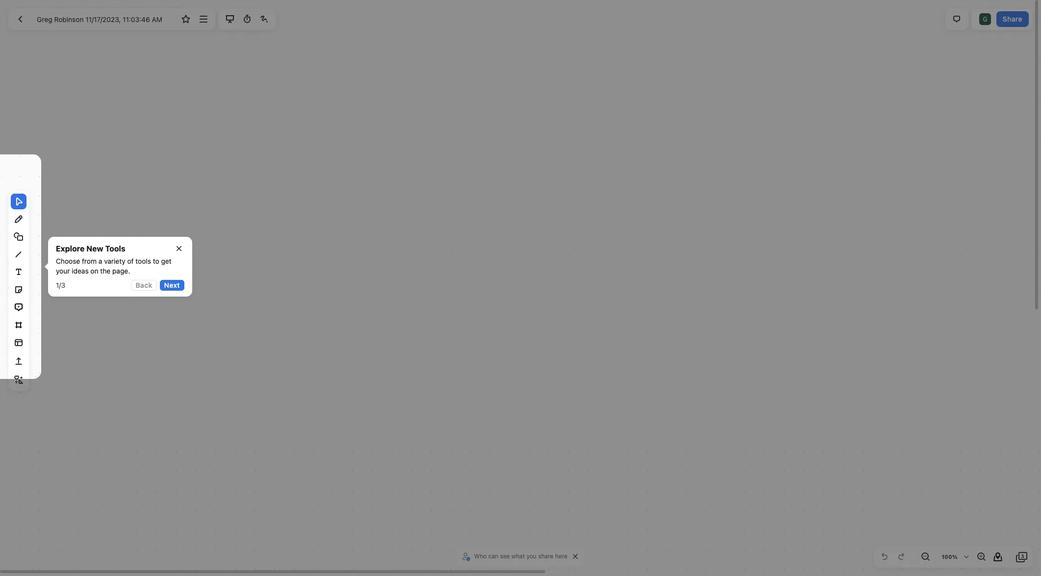 Task type: describe. For each thing, give the bounding box(es) containing it.
of
[[127, 257, 134, 265]]

dashboard image
[[14, 13, 26, 25]]

page.
[[112, 267, 130, 275]]

star this whiteboard image
[[180, 13, 192, 25]]

share
[[538, 553, 553, 560]]

explore
[[56, 244, 85, 253]]

share button
[[996, 11, 1029, 27]]

templates image
[[13, 337, 25, 348]]

explore new tools element
[[56, 243, 125, 254]]

explore new tools tooltip
[[41, 237, 192, 297]]

tools
[[135, 257, 151, 265]]

the
[[100, 267, 110, 275]]

timer image
[[241, 13, 253, 25]]

more options image
[[197, 13, 209, 25]]

present image
[[224, 13, 236, 25]]

1 / 3
[[56, 281, 65, 289]]

new
[[86, 244, 103, 253]]

comment panel image
[[951, 13, 962, 25]]

ideas
[[72, 267, 89, 275]]

100
[[942, 554, 952, 560]]

you
[[526, 553, 536, 560]]

100 %
[[942, 554, 958, 560]]

to
[[153, 257, 159, 265]]

on
[[90, 267, 98, 275]]

next button
[[160, 280, 184, 291]]

can
[[488, 553, 498, 560]]

zoom out image
[[919, 551, 931, 563]]

%
[[952, 554, 958, 560]]



Task type: vqa. For each thing, say whether or not it's contained in the screenshot.
Document name Text Box
yes



Task type: locate. For each thing, give the bounding box(es) containing it.
from
[[82, 257, 97, 265]]

choose
[[56, 257, 80, 265]]

zoom in image
[[975, 551, 987, 563]]

/
[[59, 281, 61, 289]]

choose from a variety of tools to get your ideas on the page.
[[56, 257, 171, 275]]

what
[[511, 553, 525, 560]]

Document name text field
[[30, 11, 177, 27]]

who can see what you share here button
[[460, 549, 570, 564]]

choose from a variety of tools to get your ideas on the page. element
[[56, 256, 184, 276]]

pages image
[[1016, 551, 1028, 563]]

see
[[500, 553, 510, 560]]

upload pdfs and images image
[[13, 355, 25, 367]]

here
[[555, 553, 567, 560]]

laser image
[[258, 13, 270, 25]]

explore new tools
[[56, 244, 125, 253]]

who can see what you share here
[[474, 553, 567, 560]]

variety
[[104, 257, 125, 265]]

1
[[56, 281, 59, 289]]

get
[[161, 257, 171, 265]]

3
[[61, 281, 65, 289]]

more tools image
[[13, 374, 25, 386]]

next
[[164, 281, 180, 289]]

a
[[98, 257, 102, 265]]

your
[[56, 267, 70, 275]]

share
[[1003, 15, 1022, 23]]

who
[[474, 553, 487, 560]]

tools
[[105, 244, 125, 253]]



